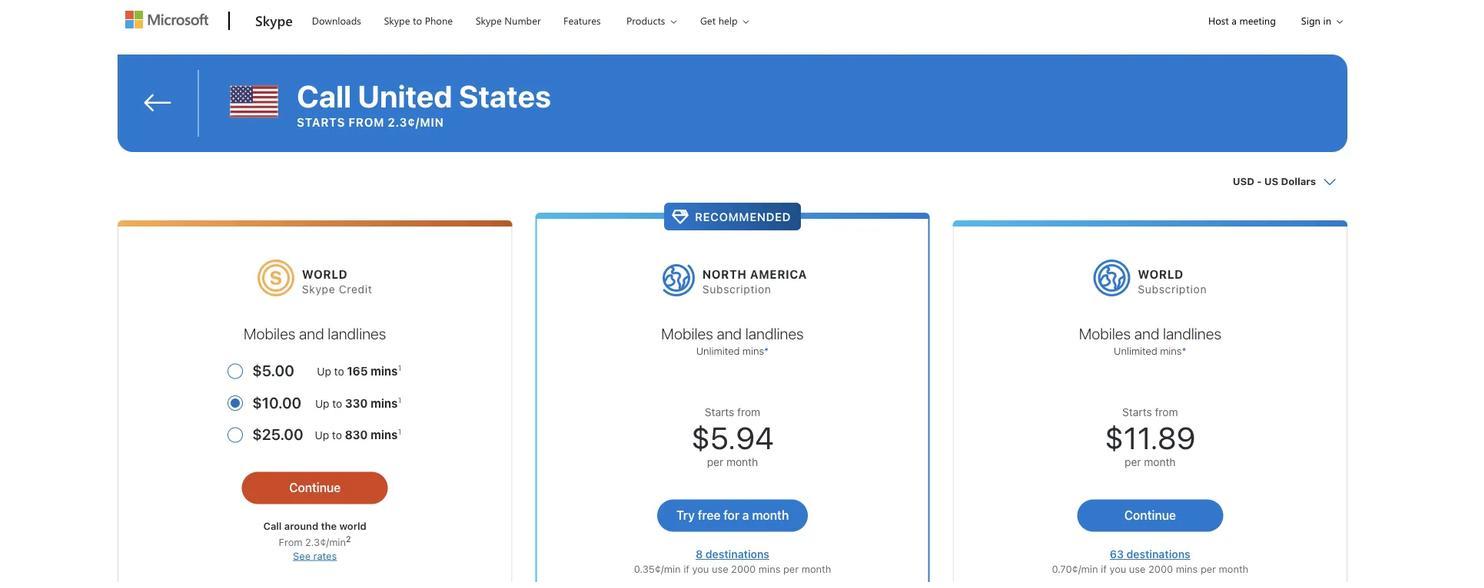 Task type: vqa. For each thing, say whether or not it's contained in the screenshot.
800
no



Task type: locate. For each thing, give the bounding box(es) containing it.
skype to phone
[[384, 14, 453, 27]]

world
[[340, 521, 367, 533]]

0 vertical spatial 2.3¢/min
[[388, 115, 444, 129]]

to left 330
[[332, 398, 342, 410]]

destinations
[[706, 549, 770, 561], [1127, 549, 1191, 561]]

if inside 8 destinations 0.35¢/min if you use 2000 mins per month
[[684, 564, 690, 575]]

1 1 link from the top
[[398, 364, 401, 373]]

month inside starts from $5.94 per month
[[727, 456, 758, 469]]

starts for $5.94
[[705, 407, 735, 419]]

continue up around
[[289, 481, 341, 495]]

2 horizontal spatial landlines
[[1163, 325, 1222, 343]]

if inside 63 destinations 0.70¢/min if you use 2000 mins per month
[[1101, 564, 1107, 575]]

if for $5.94
[[684, 564, 690, 575]]

1 link right 165
[[398, 364, 401, 373]]

starts right united states image
[[297, 115, 345, 129]]

2 * link from the left
[[1182, 346, 1187, 357]]

starts
[[297, 115, 345, 129], [705, 407, 735, 419], [1123, 407, 1152, 419]]

2 vertical spatial 1
[[398, 428, 401, 437]]

1 vertical spatial a
[[743, 508, 749, 523]]

host a meeting
[[1209, 14, 1276, 27]]

skype left phone
[[384, 14, 410, 27]]

you inside 8 destinations 0.35¢/min if you use 2000 mins per month
[[692, 564, 709, 575]]

1 destinations from the left
[[706, 549, 770, 561]]

mobiles
[[244, 325, 296, 343], [662, 325, 713, 343], [1079, 325, 1131, 343]]

2.3¢/min inside call united states starts from 2.3¢/min
[[388, 115, 444, 129]]

0 horizontal spatial from
[[349, 115, 385, 129]]

1 link right 830
[[398, 428, 401, 437]]

2 1 link from the top
[[398, 396, 401, 405]]

skype number
[[476, 14, 541, 27]]

and down world subscription
[[1135, 325, 1160, 343]]

1 vertical spatial up
[[315, 398, 329, 410]]

to left 165
[[334, 366, 344, 378]]

0 horizontal spatial starts
[[297, 115, 345, 129]]

starts up $11.89
[[1123, 407, 1152, 419]]

up up $25.00 up to 830 mins element
[[315, 398, 329, 410]]

2 and from the left
[[717, 325, 742, 343]]

mins
[[743, 346, 764, 357], [1160, 346, 1182, 357], [371, 365, 398, 378], [371, 397, 398, 410], [371, 429, 398, 442], [759, 564, 781, 575], [1176, 564, 1198, 575]]

1 horizontal spatial if
[[1101, 564, 1107, 575]]

starts inside call united states starts from 2.3¢/min
[[297, 115, 345, 129]]

1 vertical spatial 2.3¢/min
[[305, 537, 346, 548]]

host a meeting link
[[1196, 1, 1289, 40]]

you down 63
[[1110, 564, 1127, 575]]

continue link up 63 destinations button
[[1077, 500, 1224, 533]]

0 horizontal spatial *
[[764, 346, 769, 357]]

and down north america subscription
[[717, 325, 742, 343]]

skype inside 'link'
[[476, 14, 502, 27]]

1 unlimited from the left
[[696, 346, 740, 357]]

continue link for world skype credit
[[242, 473, 388, 505]]

0 horizontal spatial landlines
[[328, 325, 386, 343]]

a right host
[[1232, 14, 1237, 27]]

landlines down world subscription
[[1163, 325, 1222, 343]]

1 vertical spatial 1 link
[[398, 396, 401, 405]]

0 horizontal spatial if
[[684, 564, 690, 575]]

up inside up to 165 mins 1
[[317, 366, 331, 378]]

from down united
[[349, 115, 385, 129]]

2 horizontal spatial and
[[1135, 325, 1160, 343]]

skype for skype
[[255, 11, 293, 29]]

1 link for $25.00
[[398, 428, 401, 437]]

per
[[707, 456, 724, 469], [1125, 456, 1141, 469], [784, 564, 799, 575], [1201, 564, 1216, 575]]

1 horizontal spatial 2000
[[1149, 564, 1173, 575]]

* link
[[764, 346, 769, 357], [1182, 346, 1187, 357]]

use down 8 destinations button
[[712, 564, 729, 575]]

1 mobiles from the left
[[244, 325, 296, 343]]

products button
[[614, 1, 689, 40]]

to
[[413, 14, 422, 27], [334, 366, 344, 378], [332, 398, 342, 410], [332, 430, 342, 442]]

to inside the up to 330 mins 1
[[332, 398, 342, 410]]

* for $5.94
[[764, 346, 769, 357]]

skype
[[255, 11, 293, 29], [384, 14, 410, 27], [476, 14, 502, 27], [302, 283, 336, 296]]

month for $5.94
[[727, 456, 758, 469]]

0 vertical spatial call
[[297, 78, 352, 114]]

1 right 830
[[398, 428, 401, 437]]

up inside the up to 330 mins 1
[[315, 398, 329, 410]]

up to 330 mins 1
[[315, 396, 401, 410]]

meeting
[[1240, 14, 1276, 27]]

use down 63 destinations button
[[1129, 564, 1146, 575]]

1 horizontal spatial subscription
[[1138, 283, 1207, 296]]

1 link for $5.00
[[398, 364, 401, 373]]

1 horizontal spatial * link
[[1182, 346, 1187, 357]]

0 vertical spatial up
[[317, 366, 331, 378]]

1 inside up to 165 mins 1
[[398, 364, 401, 373]]

you
[[692, 564, 709, 575], [1110, 564, 1127, 575]]

1 inside the up to 830 mins 1
[[398, 428, 401, 437]]

2.3¢/min
[[388, 115, 444, 129], [305, 537, 346, 548]]

use inside 8 destinations 0.35¢/min if you use 2000 mins per month
[[712, 564, 729, 575]]

mins inside 8 destinations 0.35¢/min if you use 2000 mins per month
[[759, 564, 781, 575]]

1 vertical spatial 1
[[398, 396, 401, 405]]

0 horizontal spatial call
[[263, 521, 282, 533]]

continue for world skype credit
[[289, 481, 341, 495]]

1 vertical spatial call
[[263, 521, 282, 533]]

skype number link
[[469, 1, 548, 38]]

a right for
[[743, 508, 749, 523]]

1 horizontal spatial unlimited
[[1114, 346, 1158, 357]]

from inside starts from $5.94 per month
[[737, 407, 761, 419]]

unlimited for $5.94
[[696, 346, 740, 357]]

*
[[764, 346, 769, 357], [1182, 346, 1187, 357]]

1 none radio from the top
[[228, 354, 402, 386]]

skype to phone link
[[377, 1, 460, 38]]

try free for a month link
[[657, 500, 808, 533]]

0 horizontal spatial continue
[[289, 481, 341, 495]]

mins right 830
[[371, 429, 398, 442]]

0 horizontal spatial unlimited
[[696, 346, 740, 357]]

continue
[[289, 481, 341, 495], [1125, 508, 1176, 523]]

starts for $11.89
[[1123, 407, 1152, 419]]

1 inside the up to 330 mins 1
[[398, 396, 401, 405]]

2000 inside 8 destinations 0.35¢/min if you use 2000 mins per month
[[731, 564, 756, 575]]

continue link up around
[[242, 473, 388, 505]]

from inside call united states starts from 2.3¢/min
[[349, 115, 385, 129]]

up inside the up to 830 mins 1
[[315, 430, 329, 442]]

if
[[684, 564, 690, 575], [1101, 564, 1107, 575]]

up to 165 mins 1
[[317, 364, 401, 378]]

1 landlines from the left
[[328, 325, 386, 343]]

call inside call around the world from 2.3¢/min 2 see rates
[[263, 521, 282, 533]]

* link down world subscription
[[1182, 346, 1187, 357]]

you for $11.89
[[1110, 564, 1127, 575]]

back to international subscriptions image
[[142, 88, 173, 119]]

mobiles and landlines unlimited mins *
[[662, 325, 804, 357], [1079, 325, 1222, 357]]

starts inside starts from $11.89 per month
[[1123, 407, 1152, 419]]

* down north america subscription
[[764, 346, 769, 357]]

landlines down north america subscription
[[746, 325, 804, 343]]

2 world from the left
[[1138, 268, 1184, 282]]

if right 0.70¢/min
[[1101, 564, 1107, 575]]

0 horizontal spatial use
[[712, 564, 729, 575]]

0 horizontal spatial mobiles and landlines unlimited mins *
[[662, 325, 804, 357]]

1 subscription from the left
[[703, 283, 772, 296]]

1 right 165
[[398, 364, 401, 373]]

up left 830
[[315, 430, 329, 442]]

1 2000 from the left
[[731, 564, 756, 575]]

2000 down 63 destinations button
[[1149, 564, 1173, 575]]

330
[[345, 397, 368, 410]]

2 destinations from the left
[[1127, 549, 1191, 561]]

2 subscription from the left
[[1138, 283, 1207, 296]]

mins down 8 destinations button
[[759, 564, 781, 575]]

2000 inside 63 destinations 0.70¢/min if you use 2000 mins per month
[[1149, 564, 1173, 575]]

continue up 63 destinations button
[[1125, 508, 1176, 523]]

2 if from the left
[[1101, 564, 1107, 575]]

around
[[284, 521, 318, 533]]

destinations right 63
[[1127, 549, 1191, 561]]

2000 for $5.94
[[731, 564, 756, 575]]

mins right 330
[[371, 397, 398, 410]]

united states image
[[230, 78, 278, 126]]

none radio $25.00 up to 830 mins
[[228, 418, 402, 450]]

to inside up to 165 mins 1
[[334, 366, 344, 378]]

2 vertical spatial 1 link
[[398, 428, 401, 437]]

1 horizontal spatial 2.3¢/min
[[388, 115, 444, 129]]

1 link for $10.00
[[398, 396, 401, 405]]

and
[[299, 325, 324, 343], [717, 325, 742, 343], [1135, 325, 1160, 343]]

1 horizontal spatial use
[[1129, 564, 1146, 575]]

north
[[703, 268, 747, 282]]

0 vertical spatial continue
[[289, 481, 341, 495]]

0 horizontal spatial destinations
[[706, 549, 770, 561]]

2 horizontal spatial mobiles
[[1079, 325, 1131, 343]]

skype left downloads
[[255, 11, 293, 29]]

2 use from the left
[[1129, 564, 1146, 575]]

2 1 from the top
[[398, 396, 401, 405]]

1 link
[[398, 364, 401, 373], [398, 396, 401, 405], [398, 428, 401, 437]]

0 horizontal spatial * link
[[764, 346, 769, 357]]

to left 830
[[332, 430, 342, 442]]

1 horizontal spatial mobiles and landlines unlimited mins *
[[1079, 325, 1222, 357]]

1 1 from the top
[[398, 364, 401, 373]]

2 link
[[346, 534, 351, 544]]

1 horizontal spatial you
[[1110, 564, 1127, 575]]

use inside 63 destinations 0.70¢/min if you use 2000 mins per month
[[1129, 564, 1146, 575]]

downloads
[[312, 14, 361, 27]]

month inside starts from $11.89 per month
[[1144, 456, 1176, 469]]

from
[[349, 115, 385, 129], [737, 407, 761, 419], [1155, 407, 1178, 419]]

month for $11.89
[[1144, 456, 1176, 469]]

0 vertical spatial 1 link
[[398, 364, 401, 373]]

landlines for $5.94
[[746, 325, 804, 343]]

month for for
[[752, 508, 789, 523]]

1 right 330
[[398, 396, 401, 405]]

up
[[317, 366, 331, 378], [315, 398, 329, 410], [315, 430, 329, 442]]

credit
[[339, 283, 372, 296]]

830
[[345, 429, 368, 442]]

0 vertical spatial 1
[[398, 364, 401, 373]]

landlines up up to 165 mins 1
[[328, 325, 386, 343]]

recommended
[[695, 210, 791, 224]]

1 horizontal spatial call
[[297, 78, 352, 114]]

0 horizontal spatial subscription
[[703, 283, 772, 296]]

continue link for world subscription
[[1077, 500, 1224, 533]]

63
[[1110, 549, 1124, 561]]

0.70¢/min
[[1052, 564, 1098, 575]]

from up $5.94
[[737, 407, 761, 419]]

2 vertical spatial up
[[315, 430, 329, 442]]

up for $25.00
[[315, 430, 329, 442]]

mobiles and landlines option group
[[228, 354, 402, 450]]

3 mobiles from the left
[[1079, 325, 1131, 343]]

2 horizontal spatial from
[[1155, 407, 1178, 419]]

world
[[302, 268, 348, 282], [1138, 268, 1184, 282]]

$25.00 up to 830 mins element
[[252, 418, 402, 450]]

unlimited
[[696, 346, 740, 357], [1114, 346, 1158, 357]]

call united states starts from 2.3¢/min
[[297, 78, 551, 129]]

mobiles and landlines unlimited mins * down world subscription
[[1079, 325, 1222, 357]]

1 horizontal spatial mobiles
[[662, 325, 713, 343]]

2 mobiles and landlines unlimited mins * from the left
[[1079, 325, 1222, 357]]

starts up $5.94
[[705, 407, 735, 419]]

rates
[[313, 550, 337, 562]]

1 if from the left
[[684, 564, 690, 575]]

1 link right 330
[[398, 396, 401, 405]]

1 horizontal spatial from
[[737, 407, 761, 419]]

skype left credit
[[302, 283, 336, 296]]

2 landlines from the left
[[746, 325, 804, 343]]

try
[[676, 508, 695, 523]]

mins inside the up to 830 mins 1
[[371, 429, 398, 442]]

1 horizontal spatial *
[[1182, 346, 1187, 357]]

2 mobiles from the left
[[662, 325, 713, 343]]

0 horizontal spatial you
[[692, 564, 709, 575]]

you inside 63 destinations 0.70¢/min if you use 2000 mins per month
[[1110, 564, 1127, 575]]

up for $5.00
[[317, 366, 331, 378]]

to left phone
[[413, 14, 422, 27]]

0 horizontal spatial and
[[299, 325, 324, 343]]

skype left number
[[476, 14, 502, 27]]

1 world from the left
[[302, 268, 348, 282]]

products
[[627, 14, 665, 27]]

1 horizontal spatial continue
[[1125, 508, 1176, 523]]

0 horizontal spatial 2000
[[731, 564, 756, 575]]

1 horizontal spatial a
[[1232, 14, 1237, 27]]

world subscription
[[1138, 268, 1207, 296]]

mins down 63 destinations button
[[1176, 564, 1198, 575]]

call inside call united states starts from 2.3¢/min
[[297, 78, 352, 114]]

mins right 165
[[371, 365, 398, 378]]

call up from
[[263, 521, 282, 533]]

0 vertical spatial a
[[1232, 14, 1237, 27]]

0 horizontal spatial 2.3¢/min
[[305, 537, 346, 548]]

none radio $5.00 up to 165 mins
[[228, 354, 402, 386]]

to for $10.00
[[332, 398, 342, 410]]

destinations inside 8 destinations 0.35¢/min if you use 2000 mins per month
[[706, 549, 770, 561]]

month
[[727, 456, 758, 469], [1144, 456, 1176, 469], [752, 508, 789, 523], [802, 564, 831, 575], [1219, 564, 1249, 575]]

2000
[[731, 564, 756, 575], [1149, 564, 1173, 575]]

up up $10.00 up to 330 mins element
[[317, 366, 331, 378]]

1 mobiles and landlines unlimited mins * from the left
[[662, 325, 804, 357]]

you for $5.94
[[692, 564, 709, 575]]

a
[[1232, 14, 1237, 27], [743, 508, 749, 523]]

get
[[700, 14, 716, 27]]

1 use from the left
[[712, 564, 729, 575]]

3 1 link from the top
[[398, 428, 401, 437]]

world skype credit
[[302, 268, 372, 296]]

continue link
[[242, 473, 388, 505], [1077, 500, 1224, 533]]

world inside world subscription
[[1138, 268, 1184, 282]]

2 horizontal spatial starts
[[1123, 407, 1152, 419]]

call
[[297, 78, 352, 114], [263, 521, 282, 533]]

1 horizontal spatial destinations
[[1127, 549, 1191, 561]]

from inside starts from $11.89 per month
[[1155, 407, 1178, 419]]

downloads link
[[305, 1, 368, 38]]

1 link inside $25.00 up to 830 mins element
[[398, 428, 401, 437]]

mobiles for $11.89
[[1079, 325, 1131, 343]]

0 horizontal spatial a
[[743, 508, 749, 523]]

help
[[719, 14, 738, 27]]

landlines
[[328, 325, 386, 343], [746, 325, 804, 343], [1163, 325, 1222, 343]]

2.3¢/min for united
[[388, 115, 444, 129]]

1 horizontal spatial world
[[1138, 268, 1184, 282]]

3 landlines from the left
[[1163, 325, 1222, 343]]

use
[[712, 564, 729, 575], [1129, 564, 1146, 575]]

destinations inside 63 destinations 0.70¢/min if you use 2000 mins per month
[[1127, 549, 1191, 561]]

and for $11.89
[[1135, 325, 1160, 343]]

you down 8
[[692, 564, 709, 575]]

0 horizontal spatial world
[[302, 268, 348, 282]]

1 horizontal spatial starts
[[705, 407, 735, 419]]

from
[[279, 537, 303, 548]]

world for world subscription
[[1138, 268, 1184, 282]]

3 none radio from the top
[[228, 418, 402, 450]]

2 you from the left
[[1110, 564, 1127, 575]]

none radio containing $5.00
[[228, 354, 402, 386]]

mins inside 63 destinations 0.70¢/min if you use 2000 mins per month
[[1176, 564, 1198, 575]]

1 * link from the left
[[764, 346, 769, 357]]

1 horizontal spatial landlines
[[746, 325, 804, 343]]

1 you from the left
[[692, 564, 709, 575]]

0 horizontal spatial mobiles
[[244, 325, 296, 343]]

destinations right 8
[[706, 549, 770, 561]]

2 none radio from the top
[[228, 386, 402, 418]]

use for $5.94
[[712, 564, 729, 575]]

2.3¢/min inside call around the world from 2.3¢/min 2 see rates
[[305, 537, 346, 548]]

1 * from the left
[[764, 346, 769, 357]]

* link down north america subscription
[[764, 346, 769, 357]]

to inside the up to 830 mins 1
[[332, 430, 342, 442]]

None radio
[[228, 354, 402, 386], [228, 386, 402, 418], [228, 418, 402, 450]]

call right united states image
[[297, 78, 352, 114]]

sign in
[[1302, 14, 1332, 27]]

use for $11.89
[[1129, 564, 1146, 575]]

starts inside starts from $5.94 per month
[[705, 407, 735, 419]]

from for $5.94
[[737, 407, 761, 419]]

month inside 8 destinations 0.35¢/min if you use 2000 mins per month
[[802, 564, 831, 575]]

3 1 from the top
[[398, 428, 401, 437]]

mins down north america subscription
[[743, 346, 764, 357]]

and up $5.00 up to 165 mins option
[[299, 325, 324, 343]]

2 2000 from the left
[[1149, 564, 1173, 575]]

2 unlimited from the left
[[1114, 346, 1158, 357]]

continue for world subscription
[[1125, 508, 1176, 523]]

2.3¢/min up rates
[[305, 537, 346, 548]]

$10.00 up to 330 mins element
[[252, 386, 402, 418]]

to for $5.00
[[334, 366, 344, 378]]

* down world subscription
[[1182, 346, 1187, 357]]

1 horizontal spatial continue link
[[1077, 500, 1224, 533]]

none radio containing $25.00
[[228, 418, 402, 450]]

per inside starts from $5.94 per month
[[707, 456, 724, 469]]

0 horizontal spatial continue link
[[242, 473, 388, 505]]

1 vertical spatial continue
[[1125, 508, 1176, 523]]

2 * from the left
[[1182, 346, 1187, 357]]

none radio containing $10.00
[[228, 386, 402, 418]]

per inside 63 destinations 0.70¢/min if you use 2000 mins per month
[[1201, 564, 1216, 575]]

2
[[346, 534, 351, 544]]

2000 down 8 destinations button
[[731, 564, 756, 575]]

world inside world skype credit
[[302, 268, 348, 282]]

1 horizontal spatial and
[[717, 325, 742, 343]]

subscription
[[703, 283, 772, 296], [1138, 283, 1207, 296]]

2.3¢/min down united
[[388, 115, 444, 129]]

mobiles and landlines unlimited mins * down north america subscription
[[662, 325, 804, 357]]

8 destinations button
[[696, 549, 770, 561]]

1
[[398, 364, 401, 373], [398, 396, 401, 405], [398, 428, 401, 437]]

3 and from the left
[[1135, 325, 1160, 343]]

if right 0.35¢/min
[[684, 564, 690, 575]]

month inside 63 destinations 0.70¢/min if you use 2000 mins per month
[[1219, 564, 1249, 575]]

from up $11.89
[[1155, 407, 1178, 419]]



Task type: describe. For each thing, give the bounding box(es) containing it.
mins inside the up to 330 mins 1
[[371, 397, 398, 410]]

* link for $5.94
[[764, 346, 769, 357]]

$25.00
[[252, 426, 304, 444]]

landlines for $11.89
[[1163, 325, 1222, 343]]

up to 830 mins 1
[[315, 428, 401, 442]]

world for world skype credit
[[302, 268, 348, 282]]

none radio $10.00 up to 330 mins
[[228, 386, 402, 418]]

$5.00
[[252, 362, 294, 380]]

america
[[750, 268, 807, 282]]

mins inside up to 165 mins 1
[[371, 365, 398, 378]]

8 destinations 0.35¢/min if you use 2000 mins per month
[[634, 549, 831, 575]]

$11.89
[[1105, 420, 1196, 456]]

north america subscription
[[703, 268, 807, 296]]

features
[[564, 14, 601, 27]]

1 for $5.00
[[398, 364, 401, 373]]

sign
[[1302, 14, 1321, 27]]

per inside starts from $11.89 per month
[[1125, 456, 1141, 469]]

from for $11.89
[[1155, 407, 1178, 419]]

0.35¢/min
[[634, 564, 681, 575]]

microsoft image
[[125, 11, 208, 28]]

skype link
[[248, 1, 300, 42]]

subscription inside north america subscription
[[703, 283, 772, 296]]

get help
[[700, 14, 738, 27]]

8
[[696, 549, 703, 561]]

features link
[[557, 1, 608, 38]]

destinations for $11.89
[[1127, 549, 1191, 561]]

free
[[698, 508, 721, 523]]

phone
[[425, 14, 453, 27]]

host
[[1209, 14, 1229, 27]]

states
[[459, 78, 551, 114]]

63 destinations button
[[1110, 549, 1191, 561]]

per inside 8 destinations 0.35¢/min if you use 2000 mins per month
[[784, 564, 799, 575]]

skype inside world skype credit
[[302, 283, 336, 296]]

call for around
[[263, 521, 282, 533]]

$5.00 up to 165 mins element
[[252, 354, 402, 386]]

1 and from the left
[[299, 325, 324, 343]]

for
[[724, 508, 740, 523]]

63 destinations 0.70¢/min if you use 2000 mins per month
[[1052, 549, 1249, 575]]

mobiles and landlines
[[244, 325, 386, 343]]

sign in button
[[1289, 1, 1348, 40]]

up for $10.00
[[315, 398, 329, 410]]

skype for skype number
[[476, 14, 502, 27]]

the
[[321, 521, 337, 533]]

united
[[358, 78, 453, 114]]

mobiles and landlines unlimited mins * for $5.94
[[662, 325, 804, 357]]

destinations for $5.94
[[706, 549, 770, 561]]

and for $5.94
[[717, 325, 742, 343]]

$10.00
[[252, 394, 302, 412]]

$5.94
[[692, 420, 774, 456]]

* link for $11.89
[[1182, 346, 1187, 357]]

skype for skype to phone
[[384, 14, 410, 27]]

mobiles and landlines unlimited mins * for $11.89
[[1079, 325, 1222, 357]]

1 for $10.00
[[398, 396, 401, 405]]

number
[[505, 14, 541, 27]]

mins down world subscription
[[1160, 346, 1182, 357]]

to for $25.00
[[332, 430, 342, 442]]

if for $11.89
[[1101, 564, 1107, 575]]

* for $11.89
[[1182, 346, 1187, 357]]

mobiles for $5.94
[[662, 325, 713, 343]]

unlimited for $11.89
[[1114, 346, 1158, 357]]

2.3¢/min for around
[[305, 537, 346, 548]]

starts from $5.94 per month
[[692, 407, 774, 469]]

call for united
[[297, 78, 352, 114]]

call around the world from 2.3¢/min 2 see rates
[[263, 521, 367, 562]]

starts from $11.89 per month
[[1105, 407, 1196, 469]]

try free for a month
[[676, 508, 789, 523]]

in
[[1324, 14, 1332, 27]]

get help button
[[687, 1, 762, 40]]

see
[[293, 550, 311, 562]]

1 for $25.00
[[398, 428, 401, 437]]

2000 for $11.89
[[1149, 564, 1173, 575]]

165
[[347, 365, 368, 378]]

see rates button
[[293, 550, 337, 562]]



